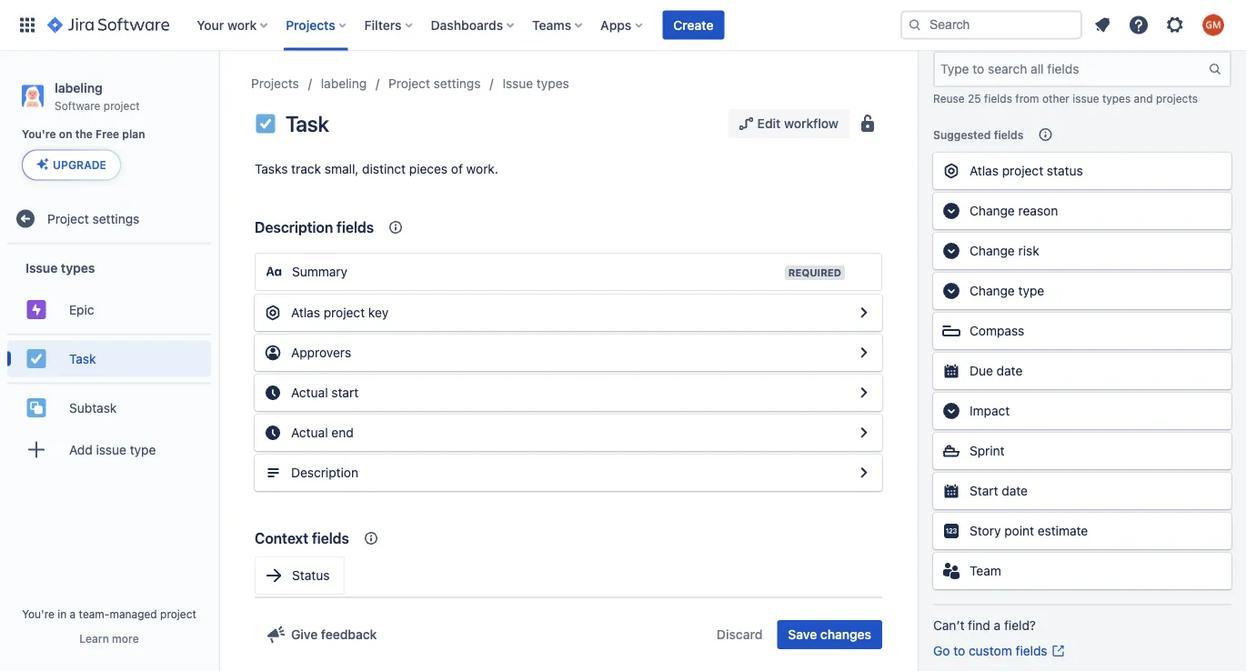 Task type: describe. For each thing, give the bounding box(es) containing it.
fields for context fields
[[312, 530, 349, 547]]

teams
[[532, 17, 571, 32]]

sprint
[[970, 443, 1005, 458]]

estimate
[[1038, 524, 1088, 539]]

1 vertical spatial settings
[[92, 211, 139, 226]]

compass button
[[933, 313, 1232, 349]]

group containing issue types
[[7, 244, 211, 479]]

in
[[58, 608, 67, 620]]

save
[[788, 627, 817, 642]]

upgrade button
[[23, 150, 120, 180]]

change for change reason
[[970, 203, 1015, 218]]

0 vertical spatial settings
[[434, 76, 481, 91]]

give feedback button
[[255, 620, 388, 650]]

feedback
[[321, 627, 377, 642]]

actual for actual end
[[291, 425, 328, 440]]

this link will be opened in a new tab image
[[1051, 644, 1066, 659]]

notifications image
[[1092, 14, 1113, 36]]

start date button
[[933, 473, 1232, 509]]

dashboards
[[431, 17, 503, 32]]

status
[[1047, 163, 1083, 178]]

description for description fields
[[255, 219, 333, 236]]

types for group containing issue types
[[61, 260, 95, 275]]

dashboards button
[[425, 10, 521, 40]]

small,
[[325, 161, 359, 176]]

impact button
[[933, 393, 1232, 429]]

field?
[[1004, 618, 1036, 633]]

compass
[[970, 323, 1025, 338]]

atlas project key
[[291, 305, 389, 320]]

teams button
[[527, 10, 590, 40]]

due date button
[[933, 353, 1232, 389]]

fields right the 25
[[984, 92, 1012, 105]]

managed
[[110, 608, 157, 620]]

epic
[[69, 302, 94, 317]]

you're on the free plan
[[22, 128, 145, 141]]

search image
[[908, 18, 922, 32]]

open field configuration image for actual end
[[853, 422, 875, 444]]

projects
[[1156, 92, 1198, 105]]

go to custom fields
[[933, 644, 1048, 659]]

required
[[789, 267, 841, 279]]

project left key
[[324, 305, 365, 320]]

start
[[970, 483, 998, 499]]

team
[[970, 564, 1001, 579]]

issue inside button
[[96, 442, 126, 457]]

reuse
[[933, 92, 965, 105]]

start
[[332, 385, 359, 400]]

and
[[1134, 92, 1153, 105]]

a for find
[[994, 618, 1001, 633]]

edit workflow
[[757, 116, 839, 131]]

actual end button
[[255, 415, 882, 451]]

a for in
[[70, 608, 76, 620]]

team-
[[79, 608, 110, 620]]

save changes
[[788, 627, 872, 642]]

type inside 'button'
[[1018, 283, 1045, 298]]

1 horizontal spatial project settings
[[389, 76, 481, 91]]

change type
[[970, 283, 1045, 298]]

actual start
[[291, 385, 359, 400]]

issue type icon image
[[255, 113, 277, 135]]

0 horizontal spatial project
[[47, 211, 89, 226]]

reuse 25 fields from other issue types and projects
[[933, 92, 1198, 105]]

you're for you're in a team-managed project
[[22, 608, 54, 620]]

apps button
[[595, 10, 650, 40]]

issue types link
[[503, 73, 569, 95]]

changes
[[820, 627, 872, 642]]

filters button
[[359, 10, 420, 40]]

add
[[69, 442, 93, 457]]

date for due date
[[997, 363, 1023, 378]]

start date
[[970, 483, 1028, 499]]

0 vertical spatial issue types
[[503, 76, 569, 91]]

Search field
[[901, 10, 1083, 40]]

point
[[1005, 524, 1034, 539]]

you're for you're on the free plan
[[22, 128, 56, 141]]

primary element
[[11, 0, 901, 50]]

project inside the labeling software project
[[104, 99, 140, 112]]

change risk
[[970, 243, 1040, 258]]

software
[[55, 99, 100, 112]]

change reason button
[[933, 193, 1232, 229]]

more information about the context fields image for context fields
[[360, 528, 382, 549]]

status
[[292, 568, 330, 583]]

2 horizontal spatial types
[[1102, 92, 1131, 105]]

actual start button
[[255, 375, 882, 411]]

on
[[59, 128, 72, 141]]

learn more button
[[79, 631, 139, 646]]

task link
[[7, 341, 211, 377]]

save changes button
[[777, 620, 882, 650]]

context fields
[[255, 530, 349, 547]]

workflow
[[784, 116, 839, 131]]

atlas project status
[[970, 163, 1083, 178]]

add issue type
[[69, 442, 156, 457]]

more
[[112, 632, 139, 645]]

labeling for labeling software project
[[55, 80, 103, 95]]

issue for group containing issue types
[[25, 260, 58, 275]]

atlas for atlas project key
[[291, 305, 320, 320]]

from
[[1016, 92, 1039, 105]]

your profile and settings image
[[1203, 14, 1224, 36]]

go to custom fields link
[[933, 642, 1066, 660]]

projects link
[[251, 73, 299, 95]]

key
[[368, 305, 389, 320]]

no restrictions image
[[857, 113, 879, 135]]

give feedback
[[291, 627, 377, 642]]

tasks track small, distinct pieces of work.
[[255, 161, 498, 176]]

change risk button
[[933, 233, 1232, 269]]

approvers
[[291, 345, 351, 360]]

open field configuration image for approvers
[[853, 342, 875, 364]]

labeling link
[[321, 73, 367, 95]]

projects button
[[280, 10, 354, 40]]

can't find a field?
[[933, 618, 1036, 633]]

story point estimate
[[970, 524, 1088, 539]]

actual for actual start
[[291, 385, 328, 400]]

projects for projects link
[[251, 76, 299, 91]]



Task type: vqa. For each thing, say whether or not it's contained in the screenshot.
Start date button
yes



Task type: locate. For each thing, give the bounding box(es) containing it.
learn
[[79, 632, 109, 645]]

0 vertical spatial actual
[[291, 385, 328, 400]]

issue inside issue types link
[[503, 76, 533, 91]]

0 vertical spatial open field configuration image
[[853, 302, 875, 324]]

0 horizontal spatial issue
[[25, 260, 58, 275]]

change for change risk
[[970, 243, 1015, 258]]

change type button
[[933, 273, 1232, 309]]

1 vertical spatial open field configuration image
[[853, 422, 875, 444]]

actual
[[291, 385, 328, 400], [291, 425, 328, 440]]

0 vertical spatial change
[[970, 203, 1015, 218]]

0 vertical spatial project
[[389, 76, 430, 91]]

story point estimate button
[[933, 513, 1232, 549]]

2 open field configuration image from the top
[[853, 422, 875, 444]]

more information about the context fields image for description fields
[[385, 217, 407, 238]]

0 vertical spatial atlas
[[970, 163, 999, 178]]

0 vertical spatial issue
[[1073, 92, 1099, 105]]

1 vertical spatial issue
[[25, 260, 58, 275]]

0 vertical spatial projects
[[286, 17, 335, 32]]

projects for projects dropdown button
[[286, 17, 335, 32]]

open field configuration image
[[853, 382, 875, 404], [853, 422, 875, 444]]

the
[[75, 128, 93, 141]]

change reason
[[970, 203, 1058, 218]]

track
[[291, 161, 321, 176]]

date inside button
[[997, 363, 1023, 378]]

1 vertical spatial date
[[1002, 483, 1028, 499]]

banner
[[0, 0, 1246, 51]]

add issue type button
[[7, 432, 211, 468]]

free
[[96, 128, 119, 141]]

your work
[[197, 17, 257, 32]]

issue right 'other'
[[1073, 92, 1099, 105]]

project down filters dropdown button
[[389, 76, 430, 91]]

of
[[451, 161, 463, 176]]

atlas up "approvers"
[[291, 305, 320, 320]]

fields up the summary
[[337, 219, 374, 236]]

0 horizontal spatial project settings link
[[7, 200, 211, 237]]

1 vertical spatial project settings link
[[7, 200, 211, 237]]

upgrade
[[53, 159, 106, 171]]

change inside change reason button
[[970, 203, 1015, 218]]

description up the summary
[[255, 219, 333, 236]]

1 open field configuration image from the top
[[853, 302, 875, 324]]

add issue type image
[[25, 439, 47, 461]]

edit
[[757, 116, 781, 131]]

types up epic
[[61, 260, 95, 275]]

your work button
[[191, 10, 275, 40]]

labeling up software
[[55, 80, 103, 95]]

open field configuration image inside actual end 'button'
[[853, 422, 875, 444]]

open field configuration image for description
[[853, 462, 875, 484]]

2 you're from the top
[[22, 608, 54, 620]]

sidebar navigation image
[[198, 73, 238, 109]]

project right managed
[[160, 608, 196, 620]]

1 you're from the top
[[22, 128, 56, 141]]

fields up status
[[312, 530, 349, 547]]

date right due
[[997, 363, 1023, 378]]

plan
[[122, 128, 145, 141]]

1 horizontal spatial settings
[[434, 76, 481, 91]]

labeling for labeling
[[321, 76, 367, 91]]

2 vertical spatial open field configuration image
[[853, 462, 875, 484]]

create button
[[663, 10, 725, 40]]

suggested
[[933, 128, 991, 141]]

open field configuration image for actual start
[[853, 382, 875, 404]]

more information about the suggested fields image
[[1035, 124, 1057, 146]]

0 vertical spatial project settings link
[[389, 73, 481, 95]]

atlas for atlas project status
[[970, 163, 999, 178]]

1 actual from the top
[[291, 385, 328, 400]]

project settings down 'upgrade'
[[47, 211, 139, 226]]

fields left 'more information about the suggested fields' image
[[994, 128, 1024, 141]]

1 horizontal spatial issue types
[[503, 76, 569, 91]]

description fields
[[255, 219, 374, 236]]

actual inside actual end 'button'
[[291, 425, 328, 440]]

task right issue type icon
[[286, 111, 329, 136]]

pieces
[[409, 161, 448, 176]]

1 vertical spatial description
[[291, 465, 358, 480]]

team button
[[933, 553, 1232, 589]]

1 horizontal spatial labeling
[[321, 76, 367, 91]]

0 horizontal spatial issue types
[[25, 260, 95, 275]]

0 horizontal spatial types
[[61, 260, 95, 275]]

issue for issue types link
[[503, 76, 533, 91]]

impact
[[970, 403, 1010, 418]]

type down risk
[[1018, 283, 1045, 298]]

learn more
[[79, 632, 139, 645]]

more information about the context fields image down distinct
[[385, 217, 407, 238]]

1 horizontal spatial more information about the context fields image
[[385, 217, 407, 238]]

project down upgrade button
[[47, 211, 89, 226]]

fields for description fields
[[337, 219, 374, 236]]

you're
[[22, 128, 56, 141], [22, 608, 54, 620]]

1 horizontal spatial issue
[[1073, 92, 1099, 105]]

1 horizontal spatial issue
[[503, 76, 533, 91]]

fields left the this link will be opened in a new tab icon
[[1016, 644, 1048, 659]]

more information about the context fields image
[[385, 217, 407, 238], [360, 528, 382, 549]]

atlas inside atlas project status button
[[970, 163, 999, 178]]

atlas project status button
[[933, 153, 1232, 189]]

project up plan
[[104, 99, 140, 112]]

help image
[[1128, 14, 1150, 36]]

tasks
[[255, 161, 288, 176]]

1 vertical spatial projects
[[251, 76, 299, 91]]

1 vertical spatial project
[[47, 211, 89, 226]]

1 horizontal spatial a
[[994, 618, 1001, 633]]

you're left in
[[22, 608, 54, 620]]

project
[[104, 99, 140, 112], [1002, 163, 1044, 178], [324, 305, 365, 320], [160, 608, 196, 620]]

1 horizontal spatial atlas
[[970, 163, 999, 178]]

1 vertical spatial more information about the context fields image
[[360, 528, 382, 549]]

1 vertical spatial type
[[130, 442, 156, 457]]

0 horizontal spatial labeling
[[55, 80, 103, 95]]

atlas down the suggested fields
[[970, 163, 999, 178]]

1 vertical spatial change
[[970, 243, 1015, 258]]

settings
[[434, 76, 481, 91], [92, 211, 139, 226]]

you're in a team-managed project
[[22, 608, 196, 620]]

0 vertical spatial issue
[[503, 76, 533, 91]]

1 vertical spatial task
[[69, 351, 96, 366]]

issue up the epic link
[[25, 260, 58, 275]]

projects
[[286, 17, 335, 32], [251, 76, 299, 91]]

settings down 'upgrade'
[[92, 211, 139, 226]]

1 horizontal spatial types
[[537, 76, 569, 91]]

date right start
[[1002, 483, 1028, 499]]

0 horizontal spatial a
[[70, 608, 76, 620]]

1 vertical spatial you're
[[22, 608, 54, 620]]

suggested fields
[[933, 128, 1024, 141]]

project up change reason
[[1002, 163, 1044, 178]]

0 vertical spatial date
[[997, 363, 1023, 378]]

apps
[[601, 17, 632, 32]]

description inside button
[[291, 465, 358, 480]]

Type to search all fields text field
[[935, 53, 1208, 85]]

type
[[1018, 283, 1045, 298], [130, 442, 156, 457]]

1 change from the top
[[970, 203, 1015, 218]]

atlas project key button
[[255, 295, 882, 331]]

1 vertical spatial issue
[[96, 442, 126, 457]]

0 horizontal spatial more information about the context fields image
[[360, 528, 382, 549]]

2 change from the top
[[970, 243, 1015, 258]]

0 vertical spatial description
[[255, 219, 333, 236]]

work
[[227, 17, 257, 32]]

1 horizontal spatial task
[[286, 111, 329, 136]]

discard
[[717, 627, 763, 642]]

issue right add
[[96, 442, 126, 457]]

actual end
[[291, 425, 354, 440]]

date inside button
[[1002, 483, 1028, 499]]

jira software image
[[47, 14, 169, 36], [47, 14, 169, 36]]

actual left "end"
[[291, 425, 328, 440]]

custom
[[969, 644, 1012, 659]]

labeling inside the labeling software project
[[55, 80, 103, 95]]

open field configuration image for atlas project key
[[853, 302, 875, 324]]

atlas
[[970, 163, 999, 178], [291, 305, 320, 320]]

1 vertical spatial issue types
[[25, 260, 95, 275]]

project settings link down 'upgrade'
[[7, 200, 211, 237]]

discard button
[[706, 620, 774, 650]]

0 vertical spatial project settings
[[389, 76, 481, 91]]

0 vertical spatial you're
[[22, 128, 56, 141]]

types down teams
[[537, 76, 569, 91]]

0 horizontal spatial type
[[130, 442, 156, 457]]

types inside group
[[61, 260, 95, 275]]

find
[[968, 618, 991, 633]]

task group
[[7, 333, 211, 382]]

0 vertical spatial type
[[1018, 283, 1045, 298]]

banner containing your work
[[0, 0, 1246, 51]]

project settings inside project settings link
[[47, 211, 139, 226]]

change inside change type 'button'
[[970, 283, 1015, 298]]

change up compass on the right
[[970, 283, 1015, 298]]

issue down teams
[[503, 76, 533, 91]]

other
[[1042, 92, 1070, 105]]

projects up issue type icon
[[251, 76, 299, 91]]

change left risk
[[970, 243, 1015, 258]]

change
[[970, 203, 1015, 218], [970, 243, 1015, 258], [970, 283, 1015, 298]]

task inside group
[[69, 351, 96, 366]]

issue types up epic
[[25, 260, 95, 275]]

date for start date
[[1002, 483, 1028, 499]]

a right in
[[70, 608, 76, 620]]

1 horizontal spatial type
[[1018, 283, 1045, 298]]

edit workflow button
[[728, 109, 850, 138]]

0 vertical spatial open field configuration image
[[853, 382, 875, 404]]

fields for suggested fields
[[994, 128, 1024, 141]]

end
[[332, 425, 354, 440]]

description for description
[[291, 465, 358, 480]]

a right the find
[[994, 618, 1001, 633]]

more information about the context fields image right context fields on the bottom of the page
[[360, 528, 382, 549]]

types left "and"
[[1102, 92, 1131, 105]]

types
[[537, 76, 569, 91], [1102, 92, 1131, 105], [61, 260, 95, 275]]

2 open field configuration image from the top
[[853, 342, 875, 364]]

actual inside actual start button
[[291, 385, 328, 400]]

1 horizontal spatial project settings link
[[389, 73, 481, 95]]

appswitcher icon image
[[16, 14, 38, 36]]

projects up labeling link
[[286, 17, 335, 32]]

project settings link down primary element
[[389, 73, 481, 95]]

1 vertical spatial atlas
[[291, 305, 320, 320]]

type down subtask link
[[130, 442, 156, 457]]

labeling down projects dropdown button
[[321, 76, 367, 91]]

1 vertical spatial project settings
[[47, 211, 139, 226]]

labeling software project
[[55, 80, 140, 112]]

due date
[[970, 363, 1023, 378]]

a
[[70, 608, 76, 620], [994, 618, 1001, 633]]

context
[[255, 530, 308, 547]]

open field configuration image inside approvers button
[[853, 342, 875, 364]]

open field configuration image inside actual start button
[[853, 382, 875, 404]]

0 vertical spatial task
[[286, 111, 329, 136]]

actual left the start
[[291, 385, 328, 400]]

change inside change risk button
[[970, 243, 1015, 258]]

0 horizontal spatial atlas
[[291, 305, 320, 320]]

3 open field configuration image from the top
[[853, 462, 875, 484]]

change for change type
[[970, 283, 1015, 298]]

can't
[[933, 618, 965, 633]]

risk
[[1018, 243, 1040, 258]]

project settings down primary element
[[389, 76, 481, 91]]

open field configuration image inside description button
[[853, 462, 875, 484]]

type inside button
[[130, 442, 156, 457]]

settings image
[[1164, 14, 1186, 36]]

open field configuration image
[[853, 302, 875, 324], [853, 342, 875, 364], [853, 462, 875, 484]]

0 horizontal spatial settings
[[92, 211, 139, 226]]

0 vertical spatial more information about the context fields image
[[385, 217, 407, 238]]

to
[[954, 644, 965, 659]]

sprint button
[[933, 433, 1232, 469]]

0 horizontal spatial project settings
[[47, 211, 139, 226]]

atlas inside atlas project key button
[[291, 305, 320, 320]]

group
[[7, 244, 211, 479]]

1 horizontal spatial project
[[389, 76, 430, 91]]

1 open field configuration image from the top
[[853, 382, 875, 404]]

1 vertical spatial open field configuration image
[[853, 342, 875, 364]]

task
[[286, 111, 329, 136], [69, 351, 96, 366]]

you're left on
[[22, 128, 56, 141]]

issue types down teams
[[503, 76, 569, 91]]

settings down primary element
[[434, 76, 481, 91]]

distinct
[[362, 161, 406, 176]]

description down actual end
[[291, 465, 358, 480]]

filters
[[364, 17, 402, 32]]

description
[[255, 219, 333, 236], [291, 465, 358, 480]]

subtask
[[69, 400, 117, 415]]

projects inside projects dropdown button
[[286, 17, 335, 32]]

2 vertical spatial change
[[970, 283, 1015, 298]]

0 horizontal spatial issue
[[96, 442, 126, 457]]

2 actual from the top
[[291, 425, 328, 440]]

3 change from the top
[[970, 283, 1015, 298]]

change up 'change risk'
[[970, 203, 1015, 218]]

types for issue types link
[[537, 76, 569, 91]]

story
[[970, 524, 1001, 539]]

task down epic
[[69, 351, 96, 366]]

issue inside group
[[25, 260, 58, 275]]

work.
[[466, 161, 498, 176]]

0 horizontal spatial task
[[69, 351, 96, 366]]

1 vertical spatial actual
[[291, 425, 328, 440]]

open field configuration image inside atlas project key button
[[853, 302, 875, 324]]

fields
[[984, 92, 1012, 105], [994, 128, 1024, 141], [337, 219, 374, 236], [312, 530, 349, 547], [1016, 644, 1048, 659]]



